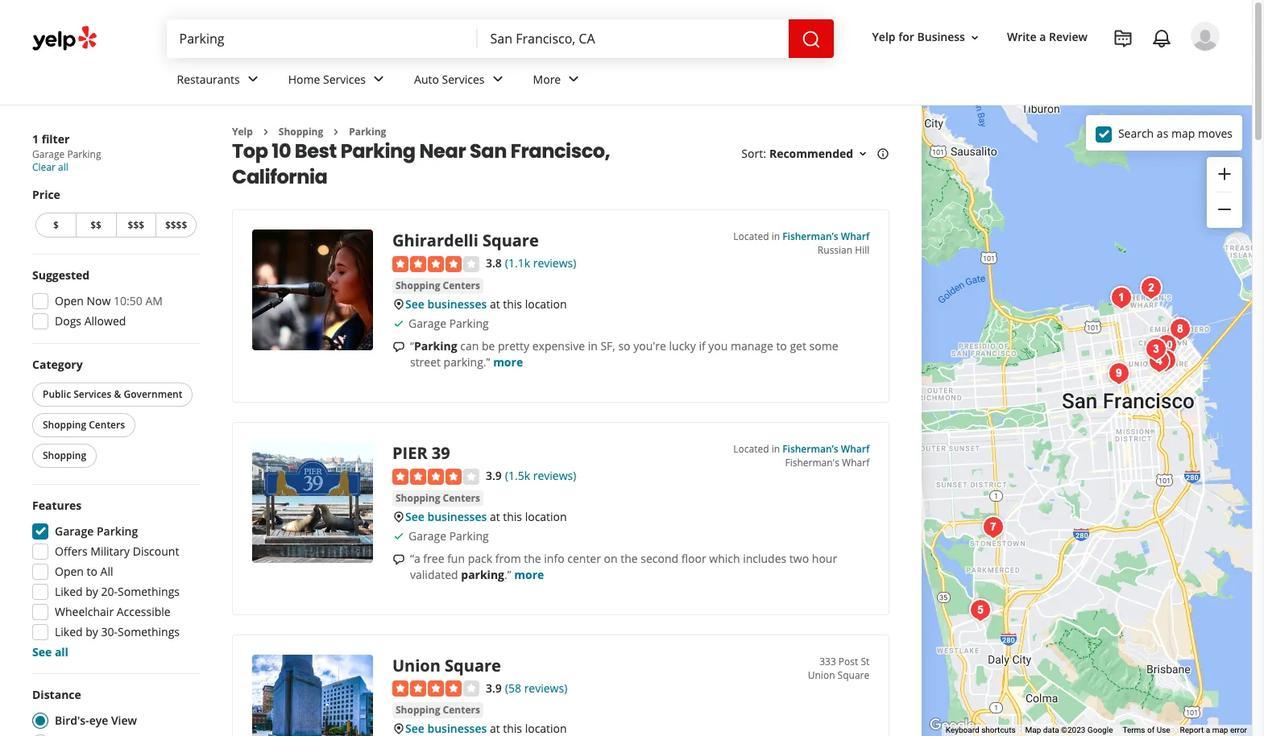 Task type: locate. For each thing, give the bounding box(es) containing it.
2 16 chevron right v2 image from the left
[[330, 126, 343, 138]]

shopping centers button down '3.8 star rating' image
[[392, 278, 483, 294]]

now
[[87, 293, 111, 309]]

floor
[[681, 551, 706, 566]]

businesses up the can
[[427, 297, 487, 312]]

2 businesses from the top
[[427, 509, 487, 524]]

1 vertical spatial to
[[87, 564, 97, 579]]

if
[[699, 339, 706, 354]]

all right clear
[[58, 160, 68, 174]]

san
[[470, 138, 507, 165]]

3.9 left (1.5k
[[486, 468, 502, 484]]

3.9 link left (1.5k
[[486, 467, 502, 484]]

0 vertical spatial in
[[772, 230, 780, 244]]

located for pier 39
[[734, 442, 769, 456]]

1 horizontal spatial union square image
[[1140, 333, 1173, 365]]

shopping centers link for pier
[[392, 491, 483, 507]]

1 horizontal spatial to
[[776, 339, 787, 354]]

3.8 link
[[486, 254, 502, 272]]

0 vertical spatial by
[[86, 584, 98, 600]]

24 chevron down v2 image
[[243, 70, 262, 89], [369, 70, 388, 89]]

in
[[772, 230, 780, 244], [588, 339, 598, 354], [772, 442, 780, 456]]

liked for liked by 20-somethings
[[55, 584, 83, 600]]

fisherman's
[[783, 230, 839, 244], [783, 442, 839, 456]]

1 vertical spatial located
[[734, 442, 769, 456]]

16 chevron right v2 image right yelp link
[[259, 126, 272, 138]]

in left sf,
[[588, 339, 598, 354]]

garage inside 1 filter garage parking clear all
[[32, 147, 65, 161]]

shopping centers link down 39
[[392, 491, 483, 507]]

see up "a
[[405, 509, 425, 524]]

0 horizontal spatial pier 39 image
[[252, 442, 373, 563]]

reviews) right the (58
[[524, 681, 568, 696]]

2 16 checkmark v2 image from the top
[[392, 530, 405, 543]]

shopping centers down '3.8 star rating' image
[[396, 279, 480, 293]]

garage parking up the military
[[55, 524, 138, 539]]

second
[[641, 551, 679, 566]]

0 horizontal spatial union
[[392, 655, 441, 677]]

16 marker v2 image up 16 speech v2 icon
[[392, 298, 405, 311]]

1 vertical spatial pier 39 image
[[252, 442, 373, 563]]

in inside located in fisherman's wharf fisherman's wharf
[[772, 442, 780, 456]]

1 vertical spatial liked
[[55, 625, 83, 640]]

by for 30-
[[86, 625, 98, 640]]

as
[[1157, 125, 1169, 141]]

group
[[1207, 157, 1243, 228], [27, 268, 200, 334], [27, 498, 200, 661]]

more link right ".""
[[514, 567, 544, 582]]

yelp
[[872, 29, 896, 45], [232, 125, 253, 139]]

located inside located in fisherman's wharf russian hill
[[734, 230, 769, 244]]

1 fisherman's wharf link from the top
[[783, 230, 870, 244]]

map left error
[[1212, 726, 1228, 735]]

user actions element
[[859, 20, 1243, 119]]

0 vertical spatial businesses
[[427, 297, 487, 312]]

1 at from the top
[[490, 297, 500, 312]]

yelp inside button
[[872, 29, 896, 45]]

location down (1.5k reviews)
[[525, 509, 567, 524]]

services right auto
[[442, 71, 485, 87]]

pretty
[[498, 339, 529, 354]]

0 vertical spatial located
[[734, 230, 769, 244]]

$ button
[[35, 213, 76, 238]]

shopping down pier 39
[[396, 491, 440, 505]]

0 horizontal spatial map
[[1172, 125, 1195, 141]]

24 chevron down v2 image inside home services link
[[369, 70, 388, 89]]

2 somethings from the top
[[118, 625, 180, 640]]

16 chevron down v2 image
[[969, 31, 981, 44], [857, 148, 870, 161]]

1 horizontal spatial 24 chevron down v2 image
[[369, 70, 388, 89]]

this
[[503, 297, 522, 312], [503, 509, 522, 524]]

0 vertical spatial this
[[503, 297, 522, 312]]

0 horizontal spatial services
[[74, 388, 112, 401]]

1 vertical spatial in
[[588, 339, 598, 354]]

open up dogs
[[55, 293, 84, 309]]

16 speech v2 image
[[392, 341, 405, 354]]

2 see businesses link from the top
[[405, 509, 487, 524]]

1 16 marker v2 image from the top
[[392, 298, 405, 311]]

by for 20-
[[86, 584, 98, 600]]

services for home
[[323, 71, 366, 87]]

somethings
[[118, 584, 180, 600], [118, 625, 180, 640]]

all up "distance" at left
[[55, 645, 68, 660]]

1 location from the top
[[525, 297, 567, 312]]

a right report
[[1206, 726, 1210, 735]]

reviews) inside the (1.5k reviews) link
[[533, 468, 576, 484]]

24 chevron down v2 image
[[488, 70, 507, 89], [564, 70, 584, 89]]

0 vertical spatial 16 marker v2 image
[[392, 298, 405, 311]]

to left all
[[87, 564, 97, 579]]

more link
[[520, 58, 596, 105]]

more link for 39
[[514, 567, 544, 582]]

by left 30-
[[86, 625, 98, 640]]

16 chevron right v2 image for parking
[[330, 126, 343, 138]]

1 3.9 star rating image from the top
[[392, 469, 479, 485]]

of
[[1147, 726, 1155, 735]]

somethings down accessible in the left of the page
[[118, 625, 180, 640]]

0 vertical spatial location
[[525, 297, 567, 312]]

fisherman's wharf link
[[783, 230, 870, 244], [783, 442, 870, 456]]

1 vertical spatial businesses
[[427, 509, 487, 524]]

services left &
[[74, 388, 112, 401]]

restaurants link
[[164, 58, 275, 105]]

24 chevron down v2 image right auto services
[[488, 70, 507, 89]]

1 the from the left
[[524, 551, 541, 566]]

see businesses at this location for square
[[405, 297, 567, 312]]

1 vertical spatial yelp
[[232, 125, 253, 139]]

0 vertical spatial fisherman's
[[783, 230, 839, 244]]

None field
[[179, 30, 465, 48], [490, 30, 776, 48]]

2 16 marker v2 image from the top
[[392, 511, 405, 523]]

in inside located in fisherman's wharf russian hill
[[772, 230, 780, 244]]

2 liked from the top
[[55, 625, 83, 640]]

wharf inside located in fisherman's wharf russian hill
[[841, 230, 870, 244]]

3.9 for pier 39
[[486, 468, 502, 484]]

3.9 star rating image down 39
[[392, 469, 479, 485]]

16 checkmark v2 image up 16 speech v2 icon
[[392, 317, 405, 330]]

(1.5k reviews) link
[[505, 467, 576, 484]]

businesses up fun
[[427, 509, 487, 524]]

2 this from the top
[[503, 509, 522, 524]]

2 location from the top
[[525, 509, 567, 524]]

1 vertical spatial 3.9
[[486, 681, 502, 696]]

parking ." more
[[461, 567, 544, 582]]

reviews)
[[533, 256, 576, 271], [533, 468, 576, 484], [524, 681, 568, 696]]

3.9 link left the (58
[[486, 679, 502, 697]]

None search field
[[166, 19, 837, 58]]

0 vertical spatial see businesses at this location
[[405, 297, 567, 312]]

1 businesses from the top
[[427, 297, 487, 312]]

more link down pretty
[[493, 355, 523, 370]]

square
[[483, 230, 539, 252], [445, 655, 501, 677], [838, 669, 870, 682]]

keyboard shortcuts button
[[946, 725, 1016, 737]]

reviews) inside (1.1k reviews) 'link'
[[533, 256, 576, 271]]

333
[[820, 655, 836, 669]]

0 horizontal spatial a
[[1040, 29, 1046, 45]]

1 see businesses link from the top
[[405, 297, 487, 312]]

1 horizontal spatial 16 chevron right v2 image
[[330, 126, 343, 138]]

0 vertical spatial a
[[1040, 29, 1046, 45]]

2 none field from the left
[[490, 30, 776, 48]]

union
[[392, 655, 441, 677], [808, 669, 835, 682]]

16 marker v2 image up 16 speech v2 image
[[392, 511, 405, 523]]

2 see businesses at this location from the top
[[405, 509, 567, 524]]

this down (1.1k
[[503, 297, 522, 312]]

1 vertical spatial somethings
[[118, 625, 180, 640]]

yelp for yelp link
[[232, 125, 253, 139]]

0 horizontal spatial none field
[[179, 30, 465, 48]]

garage parking for pier
[[409, 528, 489, 544]]

see businesses link down '3.8 star rating' image
[[405, 297, 487, 312]]

reviews) right (1.5k
[[533, 468, 576, 484]]

1 vertical spatial fisherman's
[[783, 442, 839, 456]]

24 chevron down v2 image left auto
[[369, 70, 388, 89]]

yelp left "10"
[[232, 125, 253, 139]]

24 chevron down v2 image inside auto services link
[[488, 70, 507, 89]]

more down pretty
[[493, 355, 523, 370]]

none field up home services
[[179, 30, 465, 48]]

pier 39 image
[[1135, 272, 1168, 304], [252, 442, 373, 563]]

report a map error link
[[1180, 726, 1247, 735]]

in for square
[[772, 230, 780, 244]]

3.9 for union square
[[486, 681, 502, 696]]

1 24 chevron down v2 image from the left
[[243, 70, 262, 89]]

1 vertical spatial location
[[525, 509, 567, 524]]

0 vertical spatial fisherman's wharf link
[[783, 230, 870, 244]]

0 horizontal spatial union square image
[[252, 655, 373, 737]]

see businesses at this location up pack
[[405, 509, 567, 524]]

business
[[917, 29, 965, 45]]

home services
[[288, 71, 366, 87]]

shopping centers up 16 marker v2 image
[[396, 704, 480, 718]]

1 vertical spatial more
[[514, 567, 544, 582]]

0 vertical spatial 16 checkmark v2 image
[[392, 317, 405, 330]]

0 vertical spatial liked
[[55, 584, 83, 600]]

16 chevron right v2 image left parking link
[[330, 126, 343, 138]]

0 horizontal spatial yelp
[[232, 125, 253, 139]]

a right write
[[1040, 29, 1046, 45]]

square for ghirardelli square
[[483, 230, 539, 252]]

this down (1.5k
[[503, 509, 522, 524]]

."
[[504, 567, 511, 582]]

zoom in image
[[1215, 164, 1235, 183]]

2 vertical spatial in
[[772, 442, 780, 456]]

services
[[323, 71, 366, 87], [442, 71, 485, 87], [74, 388, 112, 401]]

39
[[432, 442, 450, 464]]

24 chevron down v2 image right restaurants on the left top of page
[[243, 70, 262, 89]]

1 vertical spatial see
[[405, 509, 425, 524]]

0 vertical spatial somethings
[[118, 584, 180, 600]]

1 vertical spatial more link
[[514, 567, 544, 582]]

1 horizontal spatial 24 chevron down v2 image
[[564, 70, 584, 89]]

shopping centers inside the category group
[[43, 418, 125, 432]]

centers down 39
[[443, 491, 480, 505]]

can be pretty expensive in sf, so you're lucky if you manage to get some street parking."
[[410, 339, 839, 370]]

0 horizontal spatial to
[[87, 564, 97, 579]]

0 horizontal spatial 24 chevron down v2 image
[[243, 70, 262, 89]]

3.9 star rating image
[[392, 469, 479, 485], [392, 681, 479, 697]]

1 horizontal spatial none field
[[490, 30, 776, 48]]

" parking
[[410, 339, 457, 354]]

2 vertical spatial shopping centers link
[[392, 703, 483, 719]]

centers for pier
[[443, 491, 480, 505]]

0 horizontal spatial 16 chevron down v2 image
[[857, 148, 870, 161]]

0 vertical spatial 16 chevron down v2 image
[[969, 31, 981, 44]]

see up the "
[[405, 297, 425, 312]]

garage parking up " parking
[[409, 316, 489, 331]]

2 fisherman's wharf link from the top
[[783, 442, 870, 456]]

2 vertical spatial group
[[27, 498, 200, 661]]

1 by from the top
[[86, 584, 98, 600]]

16 checkmark v2 image up 16 speech v2 image
[[392, 530, 405, 543]]

1 horizontal spatial the
[[621, 551, 638, 566]]

nolan p. image
[[1191, 22, 1220, 51]]

(58 reviews)
[[505, 681, 568, 696]]

see businesses at this location down 3.8
[[405, 297, 567, 312]]

1 vertical spatial group
[[27, 268, 200, 334]]

hour
[[812, 551, 837, 566]]

16 chevron down v2 image inside yelp for business button
[[969, 31, 981, 44]]

restaurants
[[177, 71, 240, 87]]

a inside "link"
[[1040, 29, 1046, 45]]

2 shopping centers link from the top
[[392, 491, 483, 507]]

1 3.9 from the top
[[486, 468, 502, 484]]

shopping centers up shopping button
[[43, 418, 125, 432]]

1 24 chevron down v2 image from the left
[[488, 70, 507, 89]]

3.9 star rating image down union square link
[[392, 681, 479, 697]]

centers down '3.8 star rating' image
[[443, 279, 480, 293]]

union square image
[[1140, 333, 1173, 365], [252, 655, 373, 737]]

fisherman's for 39
[[783, 442, 839, 456]]

at
[[490, 297, 500, 312], [490, 509, 500, 524]]

garage down filter
[[32, 147, 65, 161]]

3 shopping centers link from the top
[[392, 703, 483, 719]]

see up "distance" at left
[[32, 645, 52, 660]]

2 3.9 from the top
[[486, 681, 502, 696]]

1 3.9 link from the top
[[486, 467, 502, 484]]

yelp left for
[[872, 29, 896, 45]]

1 vertical spatial map
[[1212, 726, 1228, 735]]

california
[[232, 164, 328, 191]]

located for ghirardelli square
[[734, 230, 769, 244]]

1 16 chevron right v2 image from the left
[[259, 126, 272, 138]]

0 vertical spatial 3.9 star rating image
[[392, 469, 479, 485]]

see all
[[32, 645, 68, 660]]

dogs allowed
[[55, 313, 126, 329]]

best
[[295, 138, 337, 165]]

16 chevron down v2 image right the business on the right top of page
[[969, 31, 981, 44]]

©2023
[[1061, 726, 1086, 735]]

0 vertical spatial map
[[1172, 125, 1195, 141]]

liked down wheelchair
[[55, 625, 83, 640]]

shopping
[[279, 125, 323, 139], [396, 279, 440, 293], [43, 418, 86, 432], [43, 449, 86, 463], [396, 491, 440, 505], [396, 704, 440, 718]]

price group
[[32, 187, 200, 241]]

reviews) right (1.1k
[[533, 256, 576, 271]]

shopping up "features"
[[43, 449, 86, 463]]

by left 20- at the bottom left
[[86, 584, 98, 600]]

view
[[111, 713, 137, 728]]

0 vertical spatial at
[[490, 297, 500, 312]]

1 vertical spatial 16 marker v2 image
[[392, 511, 405, 523]]

2 vertical spatial see
[[32, 645, 52, 660]]

google
[[1088, 726, 1113, 735]]

1 horizontal spatial a
[[1206, 726, 1210, 735]]

1 vertical spatial see businesses at this location
[[405, 509, 567, 524]]

services inside 'button'
[[74, 388, 112, 401]]

shopping centers link for union
[[392, 703, 483, 719]]

option group containing distance
[[27, 687, 200, 737]]

centers down union square link
[[443, 704, 480, 718]]

1 horizontal spatial 16 chevron down v2 image
[[969, 31, 981, 44]]

stonestown galleria image
[[978, 511, 1010, 544]]

map for moves
[[1172, 125, 1195, 141]]

fisherman's inside located in fisherman's wharf fisherman's wharf
[[783, 442, 839, 456]]

get
[[790, 339, 807, 354]]

16 marker v2 image
[[392, 723, 405, 736]]

none field up business categories element
[[490, 30, 776, 48]]

2 located from the top
[[734, 442, 769, 456]]

centers down public services & government 'button'
[[89, 418, 125, 432]]

0 vertical spatial more link
[[493, 355, 523, 370]]

liked
[[55, 584, 83, 600], [55, 625, 83, 640]]

public services & government
[[43, 388, 182, 401]]

1 vertical spatial union square image
[[252, 655, 373, 737]]

1 vertical spatial 3.9 star rating image
[[392, 681, 479, 697]]

2 3.9 link from the top
[[486, 679, 502, 697]]

shopping centers button down 39
[[392, 491, 483, 507]]

metreon image
[[1150, 344, 1182, 377]]

location down (1.1k reviews)
[[525, 297, 567, 312]]

westfield san francisco centre image
[[1144, 345, 1176, 378]]

2 at from the top
[[490, 509, 500, 524]]

at down 3.8
[[490, 297, 500, 312]]

shopping centers button for ghirardelli
[[392, 278, 483, 294]]

1 horizontal spatial services
[[323, 71, 366, 87]]

eye
[[89, 713, 108, 728]]

1 vertical spatial open
[[55, 564, 84, 579]]

24 chevron down v2 image right more
[[564, 70, 584, 89]]

shopping centers button up 16 marker v2 image
[[392, 703, 483, 719]]

1 located from the top
[[734, 230, 769, 244]]

group containing suggested
[[27, 268, 200, 334]]

garage parking up fun
[[409, 528, 489, 544]]

1 16 checkmark v2 image from the top
[[392, 317, 405, 330]]

located inside located in fisherman's wharf fisherman's wharf
[[734, 442, 769, 456]]

1 liked from the top
[[55, 584, 83, 600]]

24 chevron down v2 image for auto services
[[488, 70, 507, 89]]

map region
[[894, 0, 1264, 737]]

0 vertical spatial group
[[1207, 157, 1243, 228]]

2 horizontal spatial services
[[442, 71, 485, 87]]

1 vertical spatial 16 checkmark v2 image
[[392, 530, 405, 543]]

1 vertical spatial this
[[503, 509, 522, 524]]

location for square
[[525, 297, 567, 312]]

0 vertical spatial to
[[776, 339, 787, 354]]

1 fisherman's from the top
[[783, 230, 839, 244]]

reviews) for union square
[[524, 681, 568, 696]]

1 vertical spatial at
[[490, 509, 500, 524]]

24 chevron down v2 image inside restaurants link
[[243, 70, 262, 89]]

16 chevron down v2 image left 16 info v2 image
[[857, 148, 870, 161]]

shopping centers link down '3.8 star rating' image
[[392, 278, 483, 294]]

0 vertical spatial 3.9
[[486, 468, 502, 484]]

option group
[[27, 687, 200, 737]]

1 somethings from the top
[[118, 584, 180, 600]]

wharf
[[841, 230, 870, 244], [841, 442, 870, 456], [842, 456, 870, 470]]

category
[[32, 357, 83, 372]]

google image
[[926, 716, 979, 737]]

the right on
[[621, 551, 638, 566]]

1 see businesses at this location from the top
[[405, 297, 567, 312]]

parking inside top 10 best parking near san francisco, california
[[341, 138, 416, 165]]

1 shopping centers link from the top
[[392, 278, 483, 294]]

see inside group
[[32, 645, 52, 660]]

2 3.9 star rating image from the top
[[392, 681, 479, 697]]

businesses for square
[[427, 297, 487, 312]]

1 this from the top
[[503, 297, 522, 312]]

16 marker v2 image
[[392, 298, 405, 311], [392, 511, 405, 523]]

recommended
[[769, 146, 854, 161]]

0 vertical spatial union square image
[[1140, 333, 1173, 365]]

write a review
[[1007, 29, 1088, 45]]

1 none field from the left
[[179, 30, 465, 48]]

shopping centers for pier
[[396, 491, 480, 505]]

$
[[53, 218, 59, 232]]

1 horizontal spatial union
[[808, 669, 835, 682]]

yelp for business button
[[866, 23, 988, 52]]

to inside group
[[87, 564, 97, 579]]

3.9 left the (58
[[486, 681, 502, 696]]

so
[[618, 339, 631, 354]]

somethings up accessible in the left of the page
[[118, 584, 180, 600]]

3.8 star rating image
[[392, 256, 479, 272]]

suggested
[[32, 268, 90, 283]]

$$ button
[[76, 213, 116, 238]]

0 vertical spatial see
[[405, 297, 425, 312]]

auto services link
[[401, 58, 520, 105]]

fisherman's inside located in fisherman's wharf russian hill
[[783, 230, 839, 244]]

0 vertical spatial pier 39 image
[[1135, 272, 1168, 304]]

fisherman's wharf link for pier 39
[[783, 442, 870, 456]]

0 vertical spatial 3.9 link
[[486, 467, 502, 484]]

1 horizontal spatial map
[[1212, 726, 1228, 735]]

at for square
[[490, 297, 500, 312]]

3.9 link for square
[[486, 679, 502, 697]]

0 vertical spatial shopping centers link
[[392, 278, 483, 294]]

see businesses link up fun
[[405, 509, 487, 524]]

union up 16 marker v2 image
[[392, 655, 441, 677]]

0 vertical spatial reviews)
[[533, 256, 576, 271]]

the
[[524, 551, 541, 566], [621, 551, 638, 566]]

westlake shopping center image
[[965, 594, 997, 627]]

(1.5k reviews)
[[505, 468, 576, 484]]

be
[[482, 339, 495, 354]]

24 chevron down v2 image for home services
[[369, 70, 388, 89]]

2 open from the top
[[55, 564, 84, 579]]

located in fisherman's wharf russian hill
[[734, 230, 870, 257]]

a
[[1040, 29, 1046, 45], [1206, 726, 1210, 735]]

30-
[[101, 625, 118, 640]]

clear all link
[[32, 160, 68, 174]]

the left info
[[524, 551, 541, 566]]

open down offers
[[55, 564, 84, 579]]

1 vertical spatial reviews)
[[533, 468, 576, 484]]

shopping centers link up 16 marker v2 image
[[392, 703, 483, 719]]

1 vertical spatial see businesses link
[[405, 509, 487, 524]]

liked down open to all
[[55, 584, 83, 600]]

open now 10:50 am
[[55, 293, 163, 309]]

1 horizontal spatial yelp
[[872, 29, 896, 45]]

1 vertical spatial fisherman's wharf link
[[783, 442, 870, 456]]

3.9
[[486, 468, 502, 484], [486, 681, 502, 696]]

2 24 chevron down v2 image from the left
[[564, 70, 584, 89]]

16 checkmark v2 image
[[392, 317, 405, 330], [392, 530, 405, 543]]

1 vertical spatial shopping centers link
[[392, 491, 483, 507]]

in for 39
[[772, 442, 780, 456]]

public
[[43, 388, 71, 401]]

see for pier
[[405, 509, 425, 524]]

services right home
[[323, 71, 366, 87]]

at up from
[[490, 509, 500, 524]]

0 horizontal spatial the
[[524, 551, 541, 566]]

shopping centers down 39
[[396, 491, 480, 505]]

ghirardelli square image
[[252, 230, 373, 351]]

2 vertical spatial reviews)
[[524, 681, 568, 696]]

0 horizontal spatial 16 chevron right v2 image
[[259, 126, 272, 138]]

24 chevron down v2 image inside more link
[[564, 70, 584, 89]]

1 horizontal spatial pier 39 image
[[1135, 272, 1168, 304]]

search as map moves
[[1118, 125, 1233, 141]]

Find text field
[[179, 30, 465, 48]]

2 fisherman's from the top
[[783, 442, 839, 456]]

to
[[776, 339, 787, 354], [87, 564, 97, 579]]

more right ".""
[[514, 567, 544, 582]]

to left get
[[776, 339, 787, 354]]

centers for union
[[443, 704, 480, 718]]

2 24 chevron down v2 image from the left
[[369, 70, 388, 89]]

16 chevron down v2 image inside recommended dropdown button
[[857, 148, 870, 161]]

map right as
[[1172, 125, 1195, 141]]

reviews) inside '(58 reviews)' link
[[524, 681, 568, 696]]

union left post
[[808, 669, 835, 682]]

1 vertical spatial a
[[1206, 726, 1210, 735]]

1 vertical spatial 16 chevron down v2 image
[[857, 148, 870, 161]]

garage up offers
[[55, 524, 94, 539]]

0 horizontal spatial 24 chevron down v2 image
[[488, 70, 507, 89]]

shopping link
[[279, 125, 323, 139]]

clear
[[32, 160, 56, 174]]

wheelchair accessible
[[55, 604, 171, 620]]

shopping up shopping button
[[43, 418, 86, 432]]

discount
[[133, 544, 179, 559]]

0 vertical spatial yelp
[[872, 29, 896, 45]]

1 vertical spatial by
[[86, 625, 98, 640]]

0 vertical spatial open
[[55, 293, 84, 309]]

2 by from the top
[[86, 625, 98, 640]]

for
[[899, 29, 914, 45]]

16 chevron right v2 image
[[259, 126, 272, 138], [330, 126, 343, 138]]

government
[[124, 388, 182, 401]]

see businesses link for square
[[405, 297, 487, 312]]

ghirardelli square image
[[1106, 282, 1138, 314]]

0 vertical spatial all
[[58, 160, 68, 174]]

16 speech v2 image
[[392, 553, 405, 566]]

16 chevron right v2 image for shopping
[[259, 126, 272, 138]]

0 vertical spatial see businesses link
[[405, 297, 487, 312]]

centers
[[443, 279, 480, 293], [89, 418, 125, 432], [443, 491, 480, 505], [443, 704, 480, 718]]

(1.1k reviews)
[[505, 256, 576, 271]]

in left 'russian'
[[772, 230, 780, 244]]

24 chevron down v2 image for more
[[564, 70, 584, 89]]

1 open from the top
[[55, 293, 84, 309]]

1 vertical spatial 3.9 link
[[486, 679, 502, 697]]

lucky
[[669, 339, 696, 354]]

in left fisherman's
[[772, 442, 780, 456]]

reviews) for pier 39
[[533, 468, 576, 484]]



Task type: describe. For each thing, give the bounding box(es) containing it.
3.9 star rating image for union
[[392, 681, 479, 697]]

hill
[[855, 244, 870, 257]]

$$$$ button
[[156, 213, 197, 238]]

to inside the can be pretty expensive in sf, so you're lucky if you manage to get some street parking."
[[776, 339, 787, 354]]

all inside 1 filter garage parking clear all
[[58, 160, 68, 174]]

error
[[1230, 726, 1247, 735]]

$$$
[[128, 218, 144, 232]]

public services & government button
[[32, 383, 193, 407]]

$$
[[90, 218, 102, 232]]

ghirardelli square link
[[392, 230, 539, 252]]

category group
[[29, 357, 200, 471]]

free
[[423, 551, 444, 566]]

auto
[[414, 71, 439, 87]]

garage parking for ghirardelli
[[409, 316, 489, 331]]

parking inside 1 filter garage parking clear all
[[67, 147, 101, 161]]

offers military discount
[[55, 544, 179, 559]]

square inside 333 post st union square
[[838, 669, 870, 682]]

a for write
[[1040, 29, 1046, 45]]

features
[[32, 498, 82, 513]]

16 marker v2 image for ghirardelli
[[392, 298, 405, 311]]

russian
[[818, 244, 853, 257]]

use
[[1157, 726, 1171, 735]]

pier 39 link
[[392, 442, 450, 464]]

"a free fun pack from the info center on the second floor which includes two hour validated
[[410, 551, 837, 582]]

reviews) for ghirardelli square
[[533, 256, 576, 271]]

street
[[410, 355, 441, 370]]

see all button
[[32, 645, 68, 660]]

am
[[145, 293, 163, 309]]

shopping centers for ghirardelli
[[396, 279, 480, 293]]

sort:
[[742, 146, 766, 161]]

two
[[790, 551, 809, 566]]

projects image
[[1114, 29, 1133, 48]]

embarcadero center image
[[1164, 313, 1197, 345]]

dogs
[[55, 313, 81, 329]]

fun
[[447, 551, 465, 566]]

3.9 star rating image for pier
[[392, 469, 479, 485]]

report
[[1180, 726, 1204, 735]]

shopping up california
[[279, 125, 323, 139]]

terms
[[1123, 726, 1145, 735]]

wharf for pier 39
[[841, 442, 870, 456]]

shopping down '3.8 star rating' image
[[396, 279, 440, 293]]

10
[[272, 138, 291, 165]]

review
[[1049, 29, 1088, 45]]

bird's-eye view
[[55, 713, 137, 728]]

moves
[[1198, 125, 1233, 141]]

garage inside group
[[55, 524, 94, 539]]

location for 39
[[525, 509, 567, 524]]

garage parking inside group
[[55, 524, 138, 539]]

"
[[410, 339, 414, 354]]

wharf for ghirardelli square
[[841, 230, 870, 244]]

shopping inside button
[[43, 449, 86, 463]]

shopping up 16 marker v2 image
[[396, 704, 440, 718]]

&
[[114, 388, 121, 401]]

16 checkmark v2 image for pier 39
[[392, 530, 405, 543]]

shopping centers button for union
[[392, 703, 483, 719]]

pier 39
[[392, 442, 450, 464]]

francisco,
[[511, 138, 610, 165]]

fisherman's wharf link for ghirardelli square
[[783, 230, 870, 244]]

none field "find"
[[179, 30, 465, 48]]

search
[[1118, 125, 1154, 141]]

services for auto
[[442, 71, 485, 87]]

yelp link
[[232, 125, 253, 139]]

you
[[709, 339, 728, 354]]

data
[[1043, 726, 1059, 735]]

10:50
[[114, 293, 143, 309]]

manage
[[731, 339, 773, 354]]

(1.1k reviews) link
[[505, 254, 576, 272]]

home
[[288, 71, 320, 87]]

parking."
[[444, 355, 490, 370]]

more
[[533, 71, 561, 87]]

333 post st union square
[[808, 655, 870, 682]]

filter
[[42, 131, 70, 147]]

offers
[[55, 544, 88, 559]]

garage up " parking
[[409, 316, 446, 331]]

2 the from the left
[[621, 551, 638, 566]]

shopping centers button for pier
[[392, 491, 483, 507]]

16 marker v2 image for pier
[[392, 511, 405, 523]]

post
[[839, 655, 858, 669]]

see businesses link for 39
[[405, 509, 487, 524]]

business categories element
[[164, 58, 1220, 105]]

fisherman's for square
[[783, 230, 839, 244]]

none field near
[[490, 30, 776, 48]]

auto services
[[414, 71, 485, 87]]

centers for ghirardelli
[[443, 279, 480, 293]]

notifications image
[[1152, 29, 1172, 48]]

"a
[[410, 551, 420, 566]]

liked for liked by 30-somethings
[[55, 625, 83, 640]]

16 info v2 image
[[877, 148, 890, 161]]

in inside the can be pretty expensive in sf, so you're lucky if you manage to get some street parking."
[[588, 339, 598, 354]]

you're
[[633, 339, 666, 354]]

all
[[100, 564, 113, 579]]

this for ghirardelli square
[[503, 297, 522, 312]]

services for public
[[74, 388, 112, 401]]

businesses for 39
[[427, 509, 487, 524]]

garage up the free
[[409, 528, 446, 544]]

union inside 333 post st union square
[[808, 669, 835, 682]]

somethings for 30-
[[118, 625, 180, 640]]

opera plaza image
[[1103, 357, 1135, 390]]

16 chevron down v2 image for yelp for business
[[969, 31, 981, 44]]

a for report
[[1206, 726, 1210, 735]]

16 checkmark v2 image for ghirardelli square
[[392, 317, 405, 330]]

open for open to all
[[55, 564, 84, 579]]

somethings for 20-
[[118, 584, 180, 600]]

this for pier 39
[[503, 509, 522, 524]]

crocker galleria image
[[1151, 329, 1183, 361]]

map for error
[[1212, 726, 1228, 735]]

wheelchair
[[55, 604, 114, 620]]

search image
[[801, 29, 821, 49]]

shopping centers for union
[[396, 704, 480, 718]]

keyboard shortcuts
[[946, 726, 1016, 735]]

pier
[[392, 442, 428, 464]]

price
[[32, 187, 60, 202]]

see businesses at this location for 39
[[405, 509, 567, 524]]

shopping centers link for ghirardelli
[[392, 278, 483, 294]]

open for open now 10:50 am
[[55, 293, 84, 309]]

24 chevron down v2 image for restaurants
[[243, 70, 262, 89]]

write a review link
[[1001, 23, 1094, 52]]

expensive
[[532, 339, 585, 354]]

more link for square
[[493, 355, 523, 370]]

0 vertical spatial more
[[493, 355, 523, 370]]

Near text field
[[490, 30, 776, 48]]

group containing features
[[27, 498, 200, 661]]

military
[[90, 544, 130, 559]]

centers inside the category group
[[89, 418, 125, 432]]

square for union square
[[445, 655, 501, 677]]

from
[[495, 551, 521, 566]]

st
[[861, 655, 870, 669]]

at for 39
[[490, 509, 500, 524]]

validated
[[410, 567, 458, 582]]

shopping centers button up shopping button
[[32, 413, 135, 438]]

home services link
[[275, 58, 401, 105]]

1 vertical spatial all
[[55, 645, 68, 660]]

parking
[[461, 567, 504, 582]]

can
[[460, 339, 479, 354]]

see for ghirardelli
[[405, 297, 425, 312]]

(1.5k
[[505, 468, 530, 484]]

sf,
[[601, 339, 615, 354]]

bird's-
[[55, 713, 89, 728]]

allowed
[[84, 313, 126, 329]]

16 chevron down v2 image for recommended
[[857, 148, 870, 161]]

parking inside group
[[97, 524, 138, 539]]

write
[[1007, 29, 1037, 45]]

includes
[[743, 551, 787, 566]]

yelp for yelp for business
[[872, 29, 896, 45]]

3.9 link for 39
[[486, 467, 502, 484]]

map
[[1025, 726, 1041, 735]]

$$$ button
[[116, 213, 156, 238]]

shortcuts
[[982, 726, 1016, 735]]

zoom out image
[[1215, 200, 1235, 219]]

which
[[709, 551, 740, 566]]

yelp for business
[[872, 29, 965, 45]]



Task type: vqa. For each thing, say whether or not it's contained in the screenshot.
Happy
no



